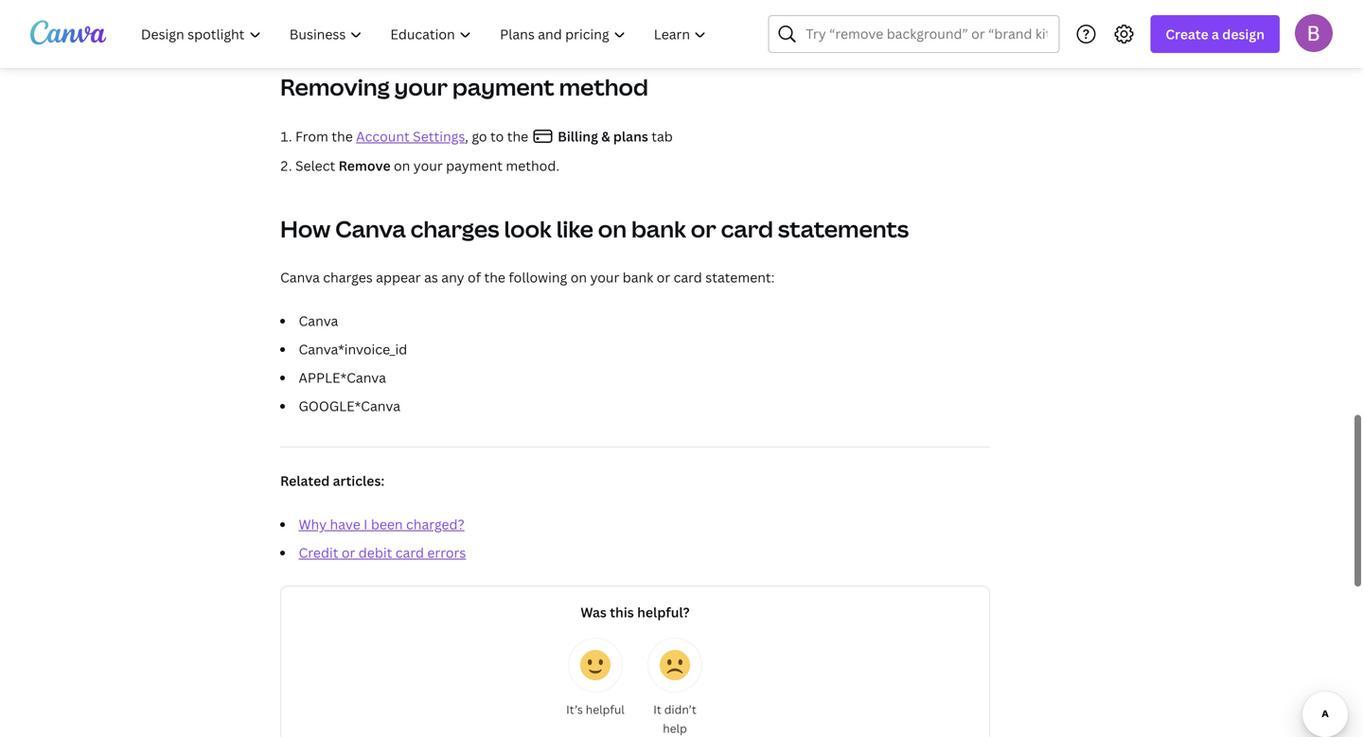Task type: describe. For each thing, give the bounding box(es) containing it.
removing
[[280, 72, 390, 102]]

😔 image
[[660, 651, 690, 681]]

plans
[[614, 127, 649, 145]]

statement:
[[706, 269, 775, 287]]

2 vertical spatial your
[[591, 269, 620, 287]]

0 vertical spatial on
[[394, 157, 410, 175]]

1 horizontal spatial or
[[657, 269, 671, 287]]

have
[[330, 516, 361, 534]]

from
[[295, 127, 329, 145]]

,
[[465, 127, 469, 145]]

0 vertical spatial bank
[[632, 214, 687, 244]]

it didn't help
[[654, 702, 697, 737]]

billing
[[558, 127, 598, 145]]

0 horizontal spatial card
[[396, 544, 424, 562]]

statements
[[778, 214, 909, 244]]

0 horizontal spatial the
[[332, 127, 353, 145]]

was this helpful?
[[581, 604, 690, 622]]

it's helpful
[[567, 702, 625, 718]]

0 vertical spatial payment
[[453, 72, 555, 102]]

errors
[[428, 544, 466, 562]]

related articles:
[[280, 472, 385, 490]]

settings
[[413, 127, 465, 145]]

it
[[654, 702, 662, 718]]

1 vertical spatial card
[[674, 269, 703, 287]]

google*canva
[[299, 397, 401, 415]]

charged?
[[406, 516, 465, 534]]

like
[[557, 214, 594, 244]]

🙂 image
[[581, 651, 611, 681]]

go
[[472, 127, 487, 145]]

select
[[295, 157, 336, 175]]

select remove on your payment method.
[[295, 157, 560, 175]]

helpful?
[[638, 604, 690, 622]]

Try "remove background" or "brand kit" search field
[[806, 16, 1048, 52]]

2 horizontal spatial or
[[691, 214, 717, 244]]

canva for canva charges appear as any of the following on your bank or card statement:
[[280, 269, 320, 287]]

look
[[504, 214, 552, 244]]

1 vertical spatial payment
[[446, 157, 503, 175]]

help
[[663, 721, 687, 737]]

was
[[581, 604, 607, 622]]

following
[[509, 269, 568, 287]]

why
[[299, 516, 327, 534]]

1 horizontal spatial the
[[484, 269, 506, 287]]

tab
[[652, 127, 673, 145]]

to
[[491, 127, 504, 145]]

removing your payment method
[[280, 72, 649, 102]]

from the account settings , go to the
[[295, 127, 532, 145]]

this
[[610, 604, 634, 622]]

how
[[280, 214, 331, 244]]

create a design
[[1166, 25, 1265, 43]]



Task type: locate. For each thing, give the bounding box(es) containing it.
remove
[[339, 157, 391, 175]]

top level navigation element
[[129, 15, 723, 53]]

why have i been charged?
[[299, 516, 465, 534]]

debit
[[359, 544, 392, 562]]

credit or debit card errors link
[[299, 544, 466, 562]]

the right to
[[507, 127, 529, 145]]

charges up any
[[411, 214, 500, 244]]

appear
[[376, 269, 421, 287]]

&
[[602, 127, 610, 145]]

charges left appear
[[323, 269, 373, 287]]

design
[[1223, 25, 1265, 43]]

0 horizontal spatial or
[[342, 544, 356, 562]]

2 vertical spatial card
[[396, 544, 424, 562]]

or
[[691, 214, 717, 244], [657, 269, 671, 287], [342, 544, 356, 562]]

card
[[721, 214, 774, 244], [674, 269, 703, 287], [396, 544, 424, 562]]

any
[[442, 269, 465, 287]]

bank down how canva charges look like on bank or card statements
[[623, 269, 654, 287]]

your down settings
[[414, 157, 443, 175]]

canva up canva*invoice_id
[[299, 312, 338, 330]]

method.
[[506, 157, 560, 175]]

been
[[371, 516, 403, 534]]

1 vertical spatial canva
[[280, 269, 320, 287]]

on
[[394, 157, 410, 175], [598, 214, 627, 244], [571, 269, 587, 287]]

1 vertical spatial on
[[598, 214, 627, 244]]

canva*invoice_id
[[299, 340, 408, 358]]

billing & plans tab
[[558, 127, 673, 145]]

2 vertical spatial canva
[[299, 312, 338, 330]]

1 horizontal spatial on
[[571, 269, 587, 287]]

payment
[[453, 72, 555, 102], [446, 157, 503, 175]]

card up statement:
[[721, 214, 774, 244]]

card left statement:
[[674, 269, 703, 287]]

credit
[[299, 544, 339, 562]]

0 horizontal spatial charges
[[323, 269, 373, 287]]

1 vertical spatial or
[[657, 269, 671, 287]]

0 vertical spatial card
[[721, 214, 774, 244]]

how canva charges look like on bank or card statements
[[280, 214, 909, 244]]

the right of
[[484, 269, 506, 287]]

helpful
[[586, 702, 625, 718]]

0 vertical spatial canva
[[335, 214, 406, 244]]

card right debit
[[396, 544, 424, 562]]

or up statement:
[[691, 214, 717, 244]]

payment down go
[[446, 157, 503, 175]]

bank right like at top
[[632, 214, 687, 244]]

2 horizontal spatial on
[[598, 214, 627, 244]]

payment up to
[[453, 72, 555, 102]]

0 vertical spatial or
[[691, 214, 717, 244]]

didn't
[[665, 702, 697, 718]]

account
[[356, 127, 410, 145]]

as
[[424, 269, 438, 287]]

credit or debit card errors
[[299, 544, 466, 562]]

bank
[[632, 214, 687, 244], [623, 269, 654, 287]]

related
[[280, 472, 330, 490]]

articles:
[[333, 472, 385, 490]]

on right following at the top left of page
[[571, 269, 587, 287]]

i
[[364, 516, 368, 534]]

2 vertical spatial or
[[342, 544, 356, 562]]

1 vertical spatial bank
[[623, 269, 654, 287]]

canva for canva
[[299, 312, 338, 330]]

the right from on the top left
[[332, 127, 353, 145]]

of
[[468, 269, 481, 287]]

or left statement:
[[657, 269, 671, 287]]

2 horizontal spatial the
[[507, 127, 529, 145]]

on down account settings link
[[394, 157, 410, 175]]

charges
[[411, 214, 500, 244], [323, 269, 373, 287]]

0 vertical spatial charges
[[411, 214, 500, 244]]

canva charges appear as any of the following on your bank or card statement:
[[280, 269, 775, 287]]

apple*canva
[[299, 369, 386, 387]]

a
[[1212, 25, 1220, 43]]

0 vertical spatial your
[[395, 72, 448, 102]]

it's
[[567, 702, 583, 718]]

1 horizontal spatial card
[[674, 269, 703, 287]]

1 horizontal spatial charges
[[411, 214, 500, 244]]

method
[[559, 72, 649, 102]]

the
[[332, 127, 353, 145], [507, 127, 529, 145], [484, 269, 506, 287]]

your
[[395, 72, 448, 102], [414, 157, 443, 175], [591, 269, 620, 287]]

why have i been charged? link
[[299, 516, 465, 534]]

create a design button
[[1151, 15, 1281, 53]]

your down how canva charges look like on bank or card statements
[[591, 269, 620, 287]]

2 horizontal spatial card
[[721, 214, 774, 244]]

bob builder image
[[1296, 14, 1334, 52]]

1 vertical spatial charges
[[323, 269, 373, 287]]

1 vertical spatial your
[[414, 157, 443, 175]]

canva down how
[[280, 269, 320, 287]]

canva up appear
[[335, 214, 406, 244]]

0 horizontal spatial on
[[394, 157, 410, 175]]

on right like at top
[[598, 214, 627, 244]]

canva
[[335, 214, 406, 244], [280, 269, 320, 287], [299, 312, 338, 330]]

your up from the account settings , go to the
[[395, 72, 448, 102]]

account settings link
[[356, 127, 465, 145]]

or left debit
[[342, 544, 356, 562]]

create
[[1166, 25, 1209, 43]]

2 vertical spatial on
[[571, 269, 587, 287]]



Task type: vqa. For each thing, say whether or not it's contained in the screenshot.
#100f0d icon
no



